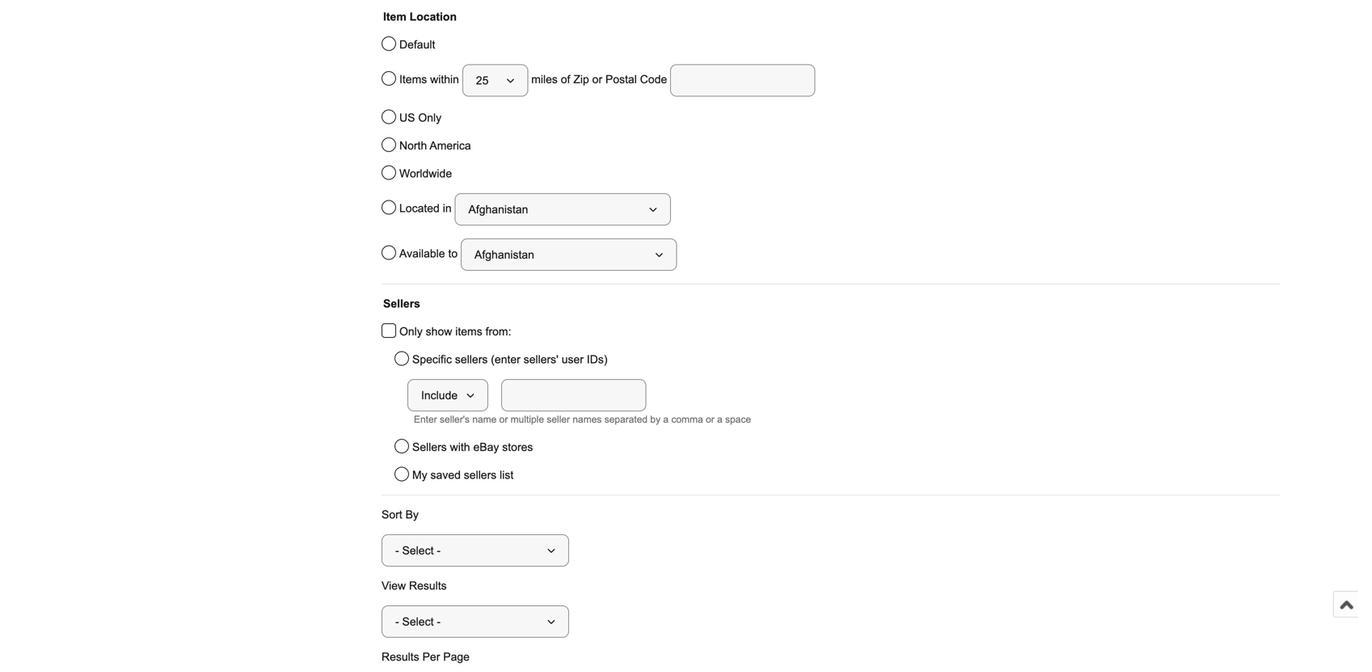 Task type: locate. For each thing, give the bounding box(es) containing it.
specific sellers (enter sellers' user ids)
[[412, 353, 607, 366]]

seller's
[[440, 414, 470, 425]]

sellers for sellers with ebay stores
[[412, 441, 447, 453]]

location
[[410, 11, 457, 23]]

sellers for sellers
[[383, 297, 420, 310]]

only right us
[[418, 112, 441, 124]]

0 vertical spatial results
[[409, 580, 447, 592]]

sellers left list
[[464, 469, 497, 481]]

results
[[409, 580, 447, 592], [382, 651, 419, 663]]

north
[[399, 139, 427, 152]]

multiple
[[511, 414, 544, 425]]

only show items from:
[[399, 325, 511, 338]]

Seller ID text field
[[501, 379, 646, 411]]

us only
[[399, 112, 441, 124]]

sort by
[[382, 508, 419, 521]]

only
[[418, 112, 441, 124], [399, 325, 423, 338]]

separated
[[604, 414, 648, 425]]

to
[[448, 247, 458, 260]]

items within
[[399, 73, 462, 86]]

seller
[[547, 414, 570, 425]]

space
[[725, 414, 751, 425]]

specific
[[412, 353, 452, 366]]

or
[[592, 73, 602, 86], [499, 414, 508, 425], [706, 414, 714, 425]]

sellers down items
[[455, 353, 488, 366]]

or right comma
[[706, 414, 714, 425]]

my saved sellers list
[[412, 469, 514, 481]]

list
[[500, 469, 514, 481]]

1 horizontal spatial or
[[592, 73, 602, 86]]

0 vertical spatial sellers
[[455, 353, 488, 366]]

sellers
[[455, 353, 488, 366], [464, 469, 497, 481]]

results per page
[[382, 651, 470, 663]]

sellers
[[383, 297, 420, 310], [412, 441, 447, 453]]

stores
[[502, 441, 533, 453]]

north america
[[399, 139, 471, 152]]

of
[[561, 73, 570, 86]]

enter
[[414, 414, 437, 425]]

item
[[383, 11, 406, 23]]

results left the per
[[382, 651, 419, 663]]

my
[[412, 469, 427, 481]]

or right name
[[499, 414, 508, 425]]

results right view
[[409, 580, 447, 592]]

available
[[399, 247, 445, 260]]

(enter
[[491, 353, 520, 366]]

0 horizontal spatial a
[[663, 414, 669, 425]]

miles of zip or postal code
[[528, 73, 670, 86]]

view results
[[382, 580, 447, 592]]

0 horizontal spatial or
[[499, 414, 508, 425]]

a right by
[[663, 414, 669, 425]]

a left space
[[717, 414, 722, 425]]

page
[[443, 651, 470, 663]]

user
[[562, 353, 584, 366]]

sellers down available
[[383, 297, 420, 310]]

only left show
[[399, 325, 423, 338]]

1 a from the left
[[663, 414, 669, 425]]

0 vertical spatial only
[[418, 112, 441, 124]]

0 vertical spatial sellers
[[383, 297, 420, 310]]

worldwide
[[399, 167, 452, 180]]

items
[[399, 73, 427, 86]]

located
[[399, 202, 440, 215]]

a
[[663, 414, 669, 425], [717, 414, 722, 425]]

1 vertical spatial sellers
[[412, 441, 447, 453]]

within
[[430, 73, 459, 86]]

sort
[[382, 508, 402, 521]]

available to
[[399, 247, 461, 260]]

1 horizontal spatial a
[[717, 414, 722, 425]]

zip
[[573, 73, 589, 86]]

sellers down enter
[[412, 441, 447, 453]]

or right zip
[[592, 73, 602, 86]]



Task type: vqa. For each thing, say whether or not it's contained in the screenshot.
Results
yes



Task type: describe. For each thing, give the bounding box(es) containing it.
per
[[422, 651, 440, 663]]

ids)
[[587, 353, 607, 366]]

view
[[382, 580, 406, 592]]

located in
[[399, 202, 455, 215]]

2 a from the left
[[717, 414, 722, 425]]

name
[[472, 414, 497, 425]]

ebay
[[473, 441, 499, 453]]

sellers with ebay stores
[[412, 441, 533, 453]]

names
[[573, 414, 602, 425]]

or for postal
[[592, 73, 602, 86]]

or for multiple
[[499, 414, 508, 425]]

Zip or Postal Code text field
[[670, 64, 815, 97]]

in
[[443, 202, 452, 215]]

1 vertical spatial results
[[382, 651, 419, 663]]

miles
[[531, 73, 558, 86]]

america
[[430, 139, 471, 152]]

code
[[640, 73, 667, 86]]

comma
[[671, 414, 703, 425]]

sellers'
[[524, 353, 558, 366]]

show
[[426, 325, 452, 338]]

us
[[399, 112, 415, 124]]

1 vertical spatial sellers
[[464, 469, 497, 481]]

2 horizontal spatial or
[[706, 414, 714, 425]]

default
[[399, 38, 435, 51]]

by
[[650, 414, 661, 425]]

saved
[[430, 469, 461, 481]]

item location
[[383, 11, 457, 23]]

by
[[405, 508, 419, 521]]

from:
[[485, 325, 511, 338]]

postal
[[605, 73, 637, 86]]

1 vertical spatial only
[[399, 325, 423, 338]]

with
[[450, 441, 470, 453]]

enter seller's name or multiple seller names separated by a comma or a space
[[414, 414, 751, 425]]

items
[[455, 325, 482, 338]]



